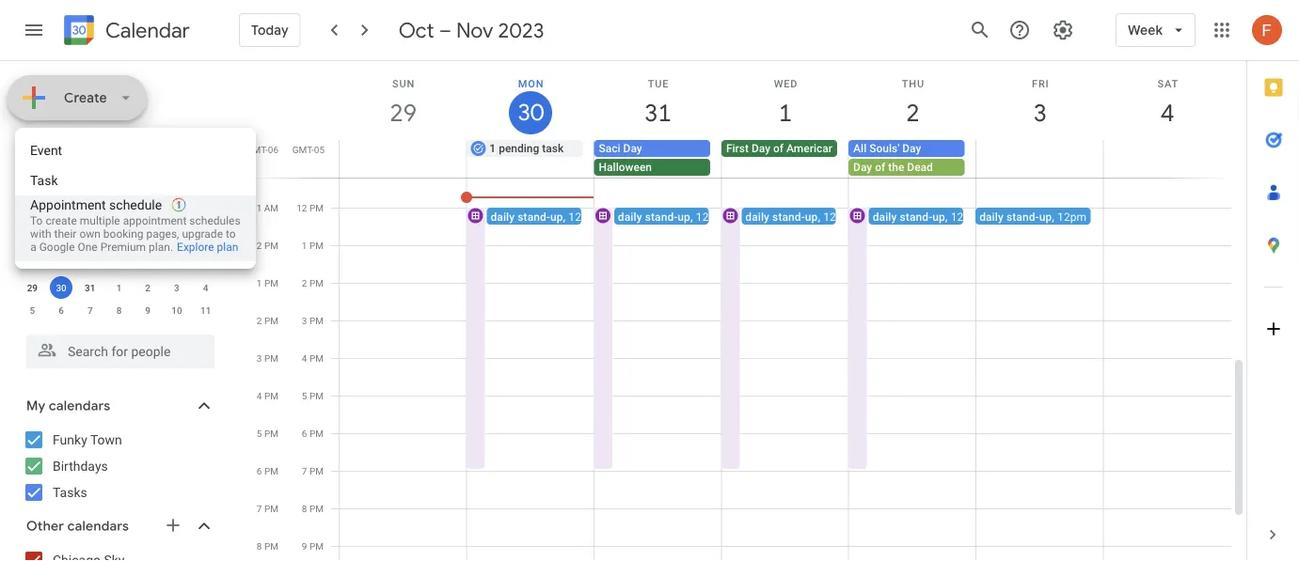 Task type: vqa. For each thing, say whether or not it's contained in the screenshot.
4th CELL from left
yes



Task type: describe. For each thing, give the bounding box(es) containing it.
4 stand- from the left
[[900, 210, 933, 223]]

week button
[[1116, 8, 1196, 53]]

wed 1
[[774, 78, 798, 128]]

plan
[[217, 241, 238, 254]]

thu
[[902, 78, 925, 89]]

4 , from the left
[[945, 210, 948, 223]]

the
[[888, 161, 905, 174]]

1 , from the left
[[563, 210, 566, 223]]

1 horizontal spatial 2 pm
[[302, 278, 324, 289]]

3 12pm from the left
[[824, 210, 853, 223]]

24 element
[[79, 254, 101, 277]]

4 inside sat 4
[[1160, 97, 1173, 128]]

11 for the november 11 'element'
[[200, 305, 211, 316]]

calendars for other calendars
[[67, 518, 129, 535]]

tasks
[[53, 485, 87, 501]]

9 pm
[[302, 541, 324, 552]]

2 link
[[891, 91, 935, 135]]

grid containing 29
[[241, 61, 1247, 562]]

31 inside row
[[85, 282, 95, 294]]

booking
[[103, 228, 143, 241]]

30 cell
[[47, 277, 76, 299]]

17
[[85, 237, 95, 248]]

12 element
[[137, 209, 159, 231]]

my calendars
[[26, 398, 110, 415]]

Search for people text field
[[38, 335, 203, 369]]

2 stand- from the left
[[645, 210, 678, 223]]

funky
[[53, 432, 87, 448]]

30, today element
[[50, 277, 73, 299]]

halloween
[[599, 161, 652, 174]]

3 inside fri 3
[[1033, 97, 1046, 128]]

1 horizontal spatial 2023
[[498, 17, 544, 43]]

15
[[27, 237, 38, 248]]

28
[[200, 260, 211, 271]]

1 horizontal spatial 8 pm
[[302, 503, 324, 515]]

19 element
[[137, 231, 159, 254]]

10 element
[[79, 209, 101, 231]]

my
[[26, 398, 46, 415]]

november 2 element
[[137, 277, 159, 299]]

souls'
[[870, 142, 900, 155]]

all souls' day button
[[849, 140, 965, 157]]

19
[[143, 237, 153, 248]]

row group containing 1
[[18, 186, 220, 322]]

oct
[[399, 17, 434, 43]]

am
[[264, 202, 279, 214]]

october 2023 grid
[[18, 164, 220, 322]]

1 daily from the left
[[491, 210, 515, 223]]

schedules
[[189, 215, 240, 228]]

row containing 29
[[18, 277, 220, 299]]

settings menu image
[[1052, 19, 1075, 41]]

23
[[56, 260, 67, 271]]

0 vertical spatial 7 pm
[[302, 466, 324, 477]]

row containing 15
[[18, 231, 220, 254]]

30 link
[[509, 91, 552, 135]]

1 right november 4 element
[[257, 278, 262, 289]]

4 12pm from the left
[[951, 210, 980, 223]]

tue 31
[[644, 78, 670, 128]]

11 for 11 am
[[251, 202, 262, 214]]

29 link
[[382, 91, 425, 135]]

funky town
[[53, 432, 122, 448]]

saci day halloween
[[599, 142, 652, 174]]

28 element
[[194, 254, 217, 277]]

1 horizontal spatial day
[[854, 161, 872, 174]]

own
[[79, 228, 100, 241]]

to
[[30, 215, 43, 228]]

1 horizontal spatial 4 pm
[[302, 353, 324, 364]]

day inside saci day halloween
[[623, 142, 642, 155]]

1 vertical spatial 4 pm
[[257, 390, 279, 402]]

30 inside mon 30
[[517, 98, 543, 127]]

25
[[114, 260, 124, 271]]

november 11 element
[[194, 299, 217, 322]]

week
[[1128, 22, 1163, 39]]

to create multiple appointment schedules with their own booking pages, upgrade to a google one premium plan.
[[30, 215, 240, 254]]

3 stand- from the left
[[773, 210, 805, 223]]

0 vertical spatial 5 pm
[[302, 390, 324, 402]]

2 inside thu 2
[[905, 97, 919, 128]]

31 element
[[79, 277, 101, 299]]

8 left 9 pm
[[257, 541, 262, 552]]

create
[[64, 89, 107, 106]]

22
[[27, 260, 38, 271]]

05
[[314, 144, 325, 155]]

0 vertical spatial 9
[[59, 215, 64, 226]]

google
[[39, 241, 75, 254]]

event
[[30, 143, 62, 158]]

8 up 9 pm
[[302, 503, 307, 515]]

4 daily from the left
[[873, 210, 897, 223]]

1 horizontal spatial 12
[[251, 240, 262, 251]]

1 right to
[[302, 240, 307, 251]]

1 vertical spatial 2 pm
[[257, 315, 279, 326]]

21
[[200, 237, 211, 248]]

17 element
[[79, 231, 101, 254]]

calendars for my calendars
[[49, 398, 110, 415]]

november 10 element
[[166, 299, 188, 322]]

row containing 5
[[18, 299, 220, 322]]

row containing 1 pending task
[[331, 140, 1247, 178]]

21 element
[[194, 231, 217, 254]]

cell containing saci day
[[594, 140, 722, 178]]

my calendars list
[[4, 425, 233, 508]]

13 element
[[166, 209, 188, 231]]

gmt-06
[[246, 144, 279, 155]]

sun 29
[[389, 78, 416, 128]]

schedule
[[109, 197, 162, 213]]

1 vertical spatial 6 pm
[[257, 466, 279, 477]]

0 horizontal spatial 5 pm
[[257, 428, 279, 439]]

with
[[30, 228, 51, 241]]

row containing s
[[18, 164, 220, 186]]

task
[[30, 173, 58, 188]]

calendar
[[105, 17, 190, 44]]

other calendars
[[26, 518, 129, 535]]

3 link
[[1019, 91, 1062, 135]]

task
[[542, 142, 564, 155]]

0 horizontal spatial 12 pm
[[251, 240, 279, 251]]

thu 2
[[902, 78, 925, 128]]

plan.
[[149, 241, 173, 254]]

0 vertical spatial 3 pm
[[302, 315, 324, 326]]

november 7 element
[[79, 299, 101, 322]]

november 4 element
[[194, 277, 217, 299]]

27
[[171, 260, 182, 271]]

1 down 25 'element'
[[116, 282, 122, 294]]

3 up from the left
[[805, 210, 818, 223]]

explore plan
[[177, 241, 238, 254]]

1 stand- from the left
[[518, 210, 550, 223]]

one
[[77, 241, 97, 254]]

4 daily stand-up , 12pm from the left
[[873, 210, 980, 223]]

halloween button
[[594, 159, 710, 176]]

row containing 8
[[18, 209, 220, 231]]

1 down task
[[30, 192, 35, 203]]

appointment
[[30, 197, 106, 213]]

1 cell from the left
[[340, 140, 467, 178]]

other
[[26, 518, 64, 535]]

5 , from the left
[[1052, 210, 1055, 223]]

1 inside "wed 1"
[[778, 97, 791, 128]]

gmt-05
[[292, 144, 325, 155]]

sun
[[392, 78, 415, 89]]

calendar heading
[[102, 17, 190, 44]]

5 stand- from the left
[[1007, 210, 1039, 223]]

birthdays
[[53, 459, 108, 474]]

november 6 element
[[50, 299, 73, 322]]

all
[[854, 142, 867, 155]]

upgrade
[[182, 228, 223, 241]]

premium
[[100, 241, 146, 254]]

9 for november 9 element
[[145, 305, 151, 316]]

1 horizontal spatial 12 pm
[[297, 202, 324, 214]]

18
[[114, 237, 124, 248]]

today
[[251, 22, 289, 39]]

tue
[[648, 78, 669, 89]]

november 1 element
[[108, 277, 130, 299]]

town
[[90, 432, 122, 448]]



Task type: locate. For each thing, give the bounding box(es) containing it.
,
[[563, 210, 566, 223], [691, 210, 693, 223], [818, 210, 821, 223], [945, 210, 948, 223], [1052, 210, 1055, 223]]

4
[[1160, 97, 1173, 128], [116, 192, 122, 203], [203, 282, 208, 294], [302, 353, 307, 364], [257, 390, 262, 402]]

0 vertical spatial 12
[[297, 202, 307, 214]]

0 horizontal spatial 3 pm
[[257, 353, 279, 364]]

0 horizontal spatial 2023
[[83, 140, 114, 157]]

4 link
[[1146, 91, 1190, 135]]

0 horizontal spatial day
[[623, 142, 642, 155]]

cell containing all souls' day
[[849, 140, 976, 178]]

13
[[171, 215, 182, 226]]

9
[[59, 215, 64, 226], [145, 305, 151, 316], [302, 541, 307, 552]]

5 daily from the left
[[980, 210, 1004, 223]]

sat
[[1158, 78, 1179, 89]]

8 pm
[[302, 503, 324, 515], [257, 541, 279, 552]]

10
[[85, 215, 95, 226], [171, 305, 182, 316]]

saci day button
[[594, 140, 710, 157]]

30 inside "element"
[[56, 282, 67, 294]]

16
[[56, 237, 67, 248]]

1 vertical spatial 12
[[143, 215, 153, 226]]

5 12pm from the left
[[1058, 210, 1087, 223]]

1 link
[[764, 91, 807, 135]]

5 cell from the left
[[1103, 140, 1231, 178]]

14
[[200, 215, 211, 226]]

29 down 22
[[27, 282, 38, 294]]

2 horizontal spatial 9
[[302, 541, 307, 552]]

3 pm
[[302, 315, 324, 326], [257, 353, 279, 364]]

1 pm
[[302, 240, 324, 251], [257, 278, 279, 289]]

06
[[268, 144, 279, 155]]

1 horizontal spatial 30
[[517, 98, 543, 127]]

wed
[[774, 78, 798, 89]]

row containing 1
[[18, 186, 220, 209]]

0 horizontal spatial 2 pm
[[257, 315, 279, 326]]

0 vertical spatial 29
[[389, 97, 416, 128]]

0 vertical spatial calendars
[[49, 398, 110, 415]]

0 horizontal spatial 6 pm
[[257, 466, 279, 477]]

1 vertical spatial 10
[[171, 305, 182, 316]]

0 horizontal spatial 12
[[143, 215, 153, 226]]

1 vertical spatial 11
[[114, 215, 124, 226]]

calendars down tasks
[[67, 518, 129, 535]]

3 daily from the left
[[745, 210, 770, 223]]

9 for 9 pm
[[302, 541, 307, 552]]

1 horizontal spatial 9
[[145, 305, 151, 316]]

31 link
[[637, 91, 680, 135]]

0 vertical spatial 6 pm
[[302, 428, 324, 439]]

10 down november 3 element
[[171, 305, 182, 316]]

0 horizontal spatial 9
[[59, 215, 64, 226]]

gmt- right 06
[[292, 144, 314, 155]]

12 pm right to
[[251, 240, 279, 251]]

0 vertical spatial 1 pm
[[302, 240, 324, 251]]

22 element
[[21, 254, 44, 277]]

gmt- for 05
[[292, 144, 314, 155]]

4 up from the left
[[933, 210, 945, 223]]

0 vertical spatial 2 pm
[[302, 278, 324, 289]]

cell
[[340, 140, 467, 178], [594, 140, 722, 178], [849, 140, 976, 178], [976, 140, 1103, 178], [1103, 140, 1231, 178]]

calendars up funky town
[[49, 398, 110, 415]]

12 right to
[[251, 240, 262, 251]]

1 daily stand-up , 12pm from the left
[[491, 210, 598, 223]]

row containing 22
[[18, 254, 220, 277]]

other calendars button
[[4, 512, 233, 542]]

appointment
[[123, 215, 187, 228]]

0 vertical spatial 11
[[251, 202, 262, 214]]

12 pm right am
[[297, 202, 324, 214]]

1 pm right to
[[302, 240, 324, 251]]

20
[[171, 237, 182, 248]]

all souls' day day of the dead
[[854, 142, 933, 174]]

8 pm left 9 pm
[[257, 541, 279, 552]]

main drawer image
[[23, 19, 45, 41]]

11 am
[[251, 202, 279, 214]]

calendars
[[49, 398, 110, 415], [67, 518, 129, 535]]

2 12pm from the left
[[696, 210, 725, 223]]

nov
[[456, 17, 493, 43]]

18 element
[[108, 231, 130, 254]]

1 horizontal spatial 11
[[200, 305, 211, 316]]

14 element
[[194, 209, 217, 231]]

1 pending task
[[490, 142, 564, 155]]

october
[[26, 140, 80, 157]]

29 down the sun
[[389, 97, 416, 128]]

29
[[389, 97, 416, 128], [27, 282, 38, 294]]

0 horizontal spatial 10
[[85, 215, 95, 226]]

day up halloween
[[623, 142, 642, 155]]

1 left pending
[[490, 142, 496, 155]]

None search field
[[0, 327, 233, 369]]

today button
[[239, 8, 301, 53]]

0 horizontal spatial 30
[[56, 282, 67, 294]]

saci
[[599, 142, 621, 155]]

11 element
[[108, 209, 130, 231]]

0 vertical spatial 31
[[644, 97, 670, 128]]

1 inside button
[[490, 142, 496, 155]]

november 9 element
[[137, 299, 159, 322]]

1 horizontal spatial 31
[[644, 97, 670, 128]]

11 left am
[[251, 202, 262, 214]]

0 horizontal spatial 7 pm
[[257, 503, 279, 515]]

1 vertical spatial calendars
[[67, 518, 129, 535]]

27 element
[[166, 254, 188, 277]]

mon 30
[[517, 78, 544, 127]]

1 vertical spatial 7 pm
[[257, 503, 279, 515]]

to
[[226, 228, 236, 241]]

create button
[[8, 75, 147, 120]]

1 vertical spatial 31
[[85, 282, 95, 294]]

26 element
[[137, 254, 159, 277]]

oct – nov 2023
[[399, 17, 544, 43]]

4 cell from the left
[[976, 140, 1103, 178]]

3 , from the left
[[818, 210, 821, 223]]

create
[[46, 215, 77, 228]]

1 vertical spatial 8 pm
[[257, 541, 279, 552]]

november 5 element
[[21, 299, 44, 322]]

0 horizontal spatial 29
[[27, 282, 38, 294]]

16 element
[[50, 231, 73, 254]]

1 horizontal spatial gmt-
[[292, 144, 314, 155]]

1 up from the left
[[550, 210, 563, 223]]

2 horizontal spatial 11
[[251, 202, 262, 214]]

day
[[623, 142, 642, 155], [903, 142, 921, 155], [854, 161, 872, 174]]

23 element
[[50, 254, 73, 277]]

day up day of the dead button
[[903, 142, 921, 155]]

tab list
[[1248, 61, 1299, 509]]

8 up the with at the top of the page
[[30, 215, 35, 226]]

2023 right october
[[83, 140, 114, 157]]

2 vertical spatial 11
[[200, 305, 211, 316]]

31 down tue at top
[[644, 97, 670, 128]]

12 down schedule
[[143, 215, 153, 226]]

2 gmt- from the left
[[292, 144, 314, 155]]

mon
[[518, 78, 544, 89]]

1 horizontal spatial 3 pm
[[302, 315, 324, 326]]

1 vertical spatial 5 pm
[[257, 428, 279, 439]]

0 vertical spatial 8 pm
[[302, 503, 324, 515]]

m
[[57, 169, 65, 181]]

1 vertical spatial 1 pm
[[257, 278, 279, 289]]

explore
[[177, 241, 214, 254]]

add other calendars image
[[164, 517, 183, 535]]

2 cell from the left
[[594, 140, 722, 178]]

appointment schedule
[[30, 197, 162, 213]]

4 pm
[[302, 353, 324, 364], [257, 390, 279, 402]]

calendars inside "dropdown button"
[[49, 398, 110, 415]]

row group
[[18, 186, 220, 322]]

12 right am
[[297, 202, 307, 214]]

2 daily stand-up , 12pm from the left
[[618, 210, 725, 223]]

calendars inside dropdown button
[[67, 518, 129, 535]]

2 vertical spatial 9
[[302, 541, 307, 552]]

2 , from the left
[[691, 210, 693, 223]]

0 horizontal spatial 8 pm
[[257, 541, 279, 552]]

day of the dead button
[[849, 159, 965, 176]]

15 element
[[21, 231, 44, 254]]

2 horizontal spatial 12
[[297, 202, 307, 214]]

6
[[174, 192, 179, 203], [59, 305, 64, 316], [302, 428, 307, 439], [257, 466, 262, 477]]

november 3 element
[[166, 277, 188, 299]]

1 horizontal spatial 1 pm
[[302, 240, 324, 251]]

their
[[54, 228, 76, 241]]

31 down 24
[[85, 282, 95, 294]]

1 horizontal spatial 5 pm
[[302, 390, 324, 402]]

1 horizontal spatial 7 pm
[[302, 466, 324, 477]]

30 down the 23
[[56, 282, 67, 294]]

0 horizontal spatial 4 pm
[[257, 390, 279, 402]]

12
[[297, 202, 307, 214], [143, 215, 153, 226], [251, 240, 262, 251]]

2 up from the left
[[678, 210, 691, 223]]

2 horizontal spatial day
[[903, 142, 921, 155]]

0 vertical spatial 10
[[85, 215, 95, 226]]

0 horizontal spatial 11
[[114, 215, 124, 226]]

10 up the own
[[85, 215, 95, 226]]

1 down wed at the right of the page
[[778, 97, 791, 128]]

–
[[439, 17, 452, 43]]

0 vertical spatial 4 pm
[[302, 353, 324, 364]]

1 horizontal spatial 6 pm
[[302, 428, 324, 439]]

29 inside 'element'
[[27, 282, 38, 294]]

4 inside november 4 element
[[203, 282, 208, 294]]

1 gmt- from the left
[[246, 144, 268, 155]]

3 daily stand-up , 12pm from the left
[[745, 210, 853, 223]]

3 cell from the left
[[849, 140, 976, 178]]

pages,
[[146, 228, 179, 241]]

26
[[143, 260, 153, 271]]

12 inside row
[[143, 215, 153, 226]]

7 pm
[[302, 466, 324, 477], [257, 503, 279, 515]]

my calendars button
[[4, 391, 233, 422]]

1 vertical spatial 3 pm
[[257, 353, 279, 364]]

5 daily stand-up , 12pm from the left
[[980, 210, 1087, 223]]

5
[[145, 192, 151, 203], [30, 305, 35, 316], [302, 390, 307, 402], [257, 428, 262, 439]]

pending
[[499, 142, 539, 155]]

1 vertical spatial 2023
[[83, 140, 114, 157]]

1 vertical spatial 29
[[27, 282, 38, 294]]

11 down november 4 element
[[200, 305, 211, 316]]

2 vertical spatial 12
[[251, 240, 262, 251]]

8 pm up 9 pm
[[302, 503, 324, 515]]

8 down november 1 element
[[116, 305, 122, 316]]

3
[[1033, 97, 1046, 128], [87, 192, 93, 203], [174, 282, 179, 294], [302, 315, 307, 326], [257, 353, 262, 364]]

11 inside 'element'
[[200, 305, 211, 316]]

5 up from the left
[[1039, 210, 1052, 223]]

a
[[30, 241, 36, 254]]

0 horizontal spatial 1 pm
[[257, 278, 279, 289]]

november 8 element
[[108, 299, 130, 322]]

gmt- for 06
[[246, 144, 268, 155]]

0 horizontal spatial 31
[[85, 282, 95, 294]]

20 element
[[166, 231, 188, 254]]

october 2023
[[26, 140, 114, 157]]

sat 4
[[1158, 78, 1179, 128]]

pm
[[310, 202, 324, 214], [264, 240, 279, 251], [310, 240, 324, 251], [264, 278, 279, 289], [310, 278, 324, 289], [264, 315, 279, 326], [310, 315, 324, 326], [264, 353, 279, 364], [310, 353, 324, 364], [264, 390, 279, 402], [310, 390, 324, 402], [264, 428, 279, 439], [310, 428, 324, 439], [264, 466, 279, 477], [310, 466, 324, 477], [264, 503, 279, 515], [310, 503, 324, 515], [264, 541, 279, 552], [310, 541, 324, 552]]

11 for 11 element
[[114, 215, 124, 226]]

10 for november 10 element at the bottom
[[171, 305, 182, 316]]

grid
[[241, 61, 1247, 562]]

0 vertical spatial 2023
[[498, 17, 544, 43]]

1 horizontal spatial 10
[[171, 305, 182, 316]]

30 down mon
[[517, 98, 543, 127]]

calendar element
[[60, 11, 190, 53]]

1 horizontal spatial 29
[[389, 97, 416, 128]]

0 horizontal spatial gmt-
[[246, 144, 268, 155]]

2 daily from the left
[[618, 210, 642, 223]]

10 for 10 element
[[85, 215, 95, 226]]

fri
[[1032, 78, 1050, 89]]

1 pm right november 4 element
[[257, 278, 279, 289]]

0 vertical spatial 30
[[517, 98, 543, 127]]

row
[[331, 140, 1247, 178], [18, 164, 220, 186], [18, 186, 220, 209], [18, 209, 220, 231], [18, 231, 220, 254], [18, 254, 220, 277], [18, 277, 220, 299], [18, 299, 220, 322]]

gmt- left gmt-05
[[246, 144, 268, 155]]

s
[[29, 169, 35, 181]]

daily
[[491, 210, 515, 223], [618, 210, 642, 223], [745, 210, 770, 223], [873, 210, 897, 223], [980, 210, 1004, 223]]

7 inside the november 7 element
[[87, 305, 93, 316]]

11 up booking
[[114, 215, 124, 226]]

31
[[644, 97, 670, 128], [85, 282, 95, 294]]

2 pm
[[302, 278, 324, 289], [257, 315, 279, 326]]

dead
[[907, 161, 933, 174]]

1 vertical spatial 9
[[145, 305, 151, 316]]

25 element
[[108, 254, 130, 277]]

29 element
[[21, 277, 44, 299]]

0 vertical spatial 12 pm
[[297, 202, 324, 214]]

day left of
[[854, 161, 872, 174]]

1 12pm from the left
[[569, 210, 598, 223]]

1 vertical spatial 12 pm
[[251, 240, 279, 251]]

2023 right nov
[[498, 17, 544, 43]]

1 vertical spatial 30
[[56, 282, 67, 294]]

29 inside grid
[[389, 97, 416, 128]]



